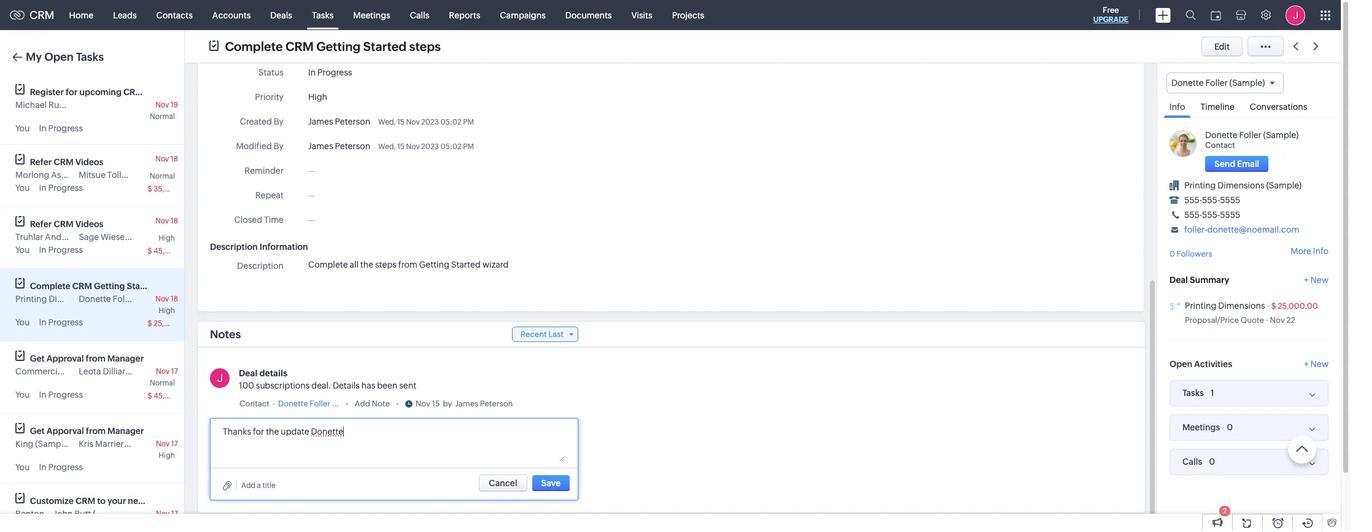 Task type: describe. For each thing, give the bounding box(es) containing it.
0 vertical spatial info
[[1170, 102, 1186, 112]]

description for description
[[237, 261, 284, 271]]

1 5555 from the top
[[1221, 195, 1241, 205]]

donette@noemail.com
[[1208, 225, 1300, 235]]

dimensions for printing dimensions
[[49, 294, 96, 304]]

to
[[97, 496, 106, 506]]

videos for mitsue
[[75, 157, 103, 167]]

complete for complete crm getting started steps
[[225, 39, 283, 53]]

refer crm videos for associates
[[30, 157, 103, 167]]

printing dimensions
[[15, 294, 96, 304]]

progress for mitsue tollner (sample)
[[48, 183, 83, 193]]

(sample) up donette@noemail.com
[[1267, 181, 1302, 191]]

printing dimensions link
[[1186, 301, 1266, 311]]

refer for morlong
[[30, 157, 52, 167]]

getting for complete crm getting started steps
[[316, 39, 361, 53]]

Add a note text field
[[223, 425, 565, 462]]

james for modified by
[[308, 141, 333, 151]]

1 horizontal spatial add
[[355, 399, 370, 408]]

(sample) down details
[[332, 399, 365, 408]]

add note link
[[355, 398, 390, 410]]

0 horizontal spatial donette foller (sample) link
[[278, 398, 365, 410]]

documents link
[[556, 0, 622, 30]]

05:02 for created by
[[441, 118, 462, 127]]

$ 25,000.00
[[148, 319, 191, 328]]

in down complete crm getting started steps
[[308, 68, 316, 77]]

(sample) up $ 35,000.00
[[136, 170, 172, 180]]

45,000.00 for leota dilliard (sample)
[[154, 392, 191, 401]]

2 555-555-5555 from the top
[[1185, 210, 1241, 220]]

1 horizontal spatial tasks
[[312, 10, 334, 20]]

time
[[264, 215, 284, 225]]

deal for deal details 100 subscriptions deal. details has been sent
[[239, 369, 258, 378]]

open activities
[[1170, 359, 1233, 369]]

2 horizontal spatial started
[[451, 260, 481, 270]]

customize crm to your needs nov 17
[[30, 496, 178, 518]]

contacts link
[[147, 0, 203, 30]]

0 vertical spatial ·
[[1267, 301, 1270, 311]]

progress for kris marrier (sample)
[[48, 463, 83, 472]]

info link
[[1164, 93, 1192, 118]]

by for modified by
[[274, 141, 284, 151]]

1 vertical spatial getting
[[419, 260, 450, 270]]

get approval from manager nov 17
[[30, 354, 178, 376]]

title
[[263, 481, 276, 490]]

deal for deal summary
[[1170, 275, 1189, 285]]

created
[[240, 117, 272, 127]]

donette foller (sample) inside field
[[1172, 78, 1266, 88]]

refer for truhlar
[[30, 219, 52, 229]]

steps for complete crm getting started steps
[[409, 39, 441, 53]]

truhlar and truhlar attys
[[15, 232, 113, 242]]

donette foller (sample) contact
[[1206, 130, 1299, 150]]

0 horizontal spatial 25,000.00
[[154, 319, 191, 328]]

18 inside complete crm getting started steps nov 18
[[171, 295, 178, 303]]

edit
[[1215, 41, 1230, 51]]

normal for get approval from manager
[[150, 379, 175, 388]]

crm up truhlar and truhlar attys
[[54, 219, 73, 229]]

1 truhlar from the left
[[15, 232, 43, 242]]

your
[[107, 496, 126, 506]]

in for sage wieser (sample)
[[39, 245, 47, 255]]

normal inside michael ruta (sample) normal
[[150, 112, 175, 121]]

next record image
[[1314, 42, 1322, 50]]

home link
[[59, 0, 103, 30]]

details
[[333, 381, 360, 391]]

commercial
[[15, 367, 64, 377]]

morlong
[[15, 170, 49, 180]]

0 for calls
[[1210, 457, 1216, 467]]

foller-donette@noemail.com link
[[1185, 225, 1300, 235]]

in progress for leota dilliard (sample)
[[39, 390, 83, 400]]

high for kris marrier (sample)
[[159, 451, 175, 460]]

modified by
[[236, 141, 284, 151]]

printing for printing dimensions
[[15, 294, 47, 304]]

conversations
[[1251, 102, 1308, 112]]

(sample) right wieser
[[130, 232, 165, 242]]

for for register
[[66, 87, 78, 97]]

0 vertical spatial donette foller (sample) link
[[1206, 130, 1299, 140]]

free upgrade
[[1094, 6, 1129, 24]]

subscriptions
[[256, 381, 310, 391]]

$ for sage wieser (sample)
[[148, 247, 152, 256]]

deal details 100 subscriptions deal. details has been sent
[[239, 369, 417, 391]]

2 vertical spatial 15
[[432, 399, 440, 408]]

(sample) down the apporval
[[35, 439, 71, 449]]

projects
[[672, 10, 705, 20]]

more info link
[[1291, 247, 1329, 256]]

accounts link
[[203, 0, 261, 30]]

information
[[260, 242, 308, 252]]

progress down complete crm getting started steps
[[318, 68, 352, 77]]

profile image
[[1286, 5, 1306, 25]]

2 vertical spatial tasks
[[1183, 388, 1204, 398]]

$ for mitsue tollner (sample)
[[148, 185, 152, 193]]

18 for sage wieser (sample)
[[171, 217, 178, 225]]

foller inside field
[[1206, 78, 1228, 88]]

refer crm videos for and
[[30, 219, 103, 229]]

more
[[1291, 247, 1312, 256]]

register
[[30, 87, 64, 97]]

my
[[26, 50, 42, 63]]

tollner
[[107, 170, 135, 180]]

nov inside customize crm to your needs nov 17
[[156, 510, 170, 518]]

create menu element
[[1149, 0, 1179, 30]]

0 followers
[[1170, 250, 1213, 259]]

in for kris marrier (sample)
[[39, 463, 47, 472]]

wed, for created by
[[378, 118, 396, 127]]

wed, 15 nov 2023 05:02 pm for modified by
[[378, 143, 474, 151]]

you for king (sample)
[[15, 463, 30, 472]]

morlong associates
[[15, 170, 94, 180]]

deals link
[[261, 0, 302, 30]]

campaigns link
[[490, 0, 556, 30]]

king (sample)
[[15, 439, 71, 449]]

sent
[[399, 381, 417, 391]]

wed, 15 nov 2023 05:02 pm for created by
[[378, 118, 474, 127]]

0 for meetings
[[1228, 422, 1234, 432]]

needs
[[128, 496, 153, 506]]

james for created by
[[308, 117, 333, 127]]

you for truhlar and truhlar attys
[[15, 245, 30, 255]]

nov inside complete crm getting started steps nov 18
[[155, 295, 169, 303]]

projects link
[[663, 0, 715, 30]]

you for printing dimensions
[[15, 318, 30, 327]]

in progress for donette foller (sample)
[[39, 318, 83, 327]]

deals
[[270, 10, 292, 20]]

edit button
[[1202, 37, 1243, 56]]

$ 45,000.00 for leota dilliard (sample)
[[148, 392, 191, 401]]

(sample) up $ 25,000.00
[[137, 294, 172, 304]]

king
[[15, 439, 33, 449]]

1 vertical spatial open
[[1170, 359, 1193, 369]]

register for upcoming crm webinars nov 19
[[30, 87, 184, 109]]

(sample) right dilliard
[[132, 367, 168, 377]]

complete for complete all the steps from getting started wizard
[[308, 260, 348, 270]]

normal for refer crm videos
[[150, 172, 175, 181]]

$ for leota dilliard (sample)
[[148, 392, 152, 401]]

closed
[[234, 215, 262, 225]]

documents
[[566, 10, 612, 20]]

you for commercial press
[[15, 390, 30, 400]]

2 • from the left
[[396, 399, 399, 408]]

2 truhlar from the left
[[63, 232, 91, 242]]

15 for modified by
[[397, 143, 405, 151]]

0 vertical spatial meetings
[[353, 10, 391, 20]]

timeline link
[[1195, 93, 1241, 117]]

45,000.00 for sage wieser (sample)
[[154, 247, 191, 256]]

last
[[549, 330, 564, 339]]

sage wieser (sample)
[[79, 232, 165, 242]]

crm inside complete crm getting started steps nov 18
[[72, 281, 92, 291]]

wed, for modified by
[[378, 143, 396, 151]]

1 + new from the top
[[1305, 275, 1329, 285]]

started for complete crm getting started steps nov 18
[[127, 281, 157, 291]]

the for steps
[[360, 260, 374, 270]]

in progress for kris marrier (sample)
[[39, 463, 83, 472]]

manager for dilliard
[[107, 354, 144, 364]]

reminder
[[245, 166, 284, 176]]

0 horizontal spatial open
[[44, 50, 74, 63]]

all
[[350, 260, 359, 270]]

0 horizontal spatial add
[[241, 481, 256, 490]]

and
[[45, 232, 62, 242]]

approval
[[47, 354, 84, 364]]

videos for sage
[[75, 219, 103, 229]]

kris
[[79, 439, 93, 449]]

press
[[66, 367, 87, 377]]

in for donette foller (sample)
[[39, 318, 47, 327]]

for for thanks
[[253, 428, 264, 437]]

1 vertical spatial tasks
[[76, 50, 104, 63]]

tasks link
[[302, 0, 344, 30]]

nov inside get apporval from manager nov 17
[[156, 440, 170, 448]]

timeline
[[1201, 102, 1235, 112]]

you for morlong associates
[[15, 183, 30, 193]]

22
[[1287, 315, 1296, 325]]

by james peterson
[[443, 399, 513, 408]]

kris marrier (sample)
[[79, 439, 161, 449]]

leads
[[113, 10, 137, 20]]

0 horizontal spatial donette foller (sample)
[[79, 294, 172, 304]]

0 horizontal spatial 0
[[1170, 250, 1176, 259]]

1 horizontal spatial meetings
[[1183, 423, 1221, 432]]

(sample) inside field
[[1230, 78, 1266, 88]]

benton
[[15, 509, 44, 519]]

nov inside 'printing dimensions · $ 25,000.00 proposal/price quote · nov 22'
[[1271, 315, 1285, 325]]

nov 18 for mitsue tollner (sample)
[[155, 155, 178, 163]]

modified
[[236, 141, 272, 151]]

summary
[[1190, 275, 1230, 285]]

2
[[1224, 507, 1227, 515]]

search image
[[1186, 10, 1197, 20]]

in for mitsue tollner (sample)
[[39, 183, 47, 193]]

has
[[362, 381, 376, 391]]

visits link
[[622, 0, 663, 30]]

sage
[[79, 232, 99, 242]]

high right priority
[[308, 92, 327, 102]]

create menu image
[[1156, 8, 1171, 22]]

wizard
[[483, 260, 509, 270]]

in progress for sage wieser (sample)
[[39, 245, 83, 255]]

1 vertical spatial calls
[[1183, 457, 1203, 467]]



Task type: locate. For each thing, give the bounding box(es) containing it.
truhlar right and
[[63, 232, 91, 242]]

2 horizontal spatial getting
[[419, 260, 450, 270]]

25,000.00 left notes
[[154, 319, 191, 328]]

1 18 from the top
[[171, 155, 178, 163]]

0 horizontal spatial contact
[[240, 399, 270, 408]]

get inside the get approval from manager nov 17
[[30, 354, 45, 364]]

2 horizontal spatial steps
[[409, 39, 441, 53]]

foller inside donette foller (sample) contact
[[1240, 130, 1262, 140]]

(sample) down 'upcoming'
[[69, 100, 104, 110]]

get inside get apporval from manager nov 17
[[30, 426, 45, 436]]

1 • from the left
[[346, 399, 349, 408]]

1 vertical spatial deal
[[239, 369, 258, 378]]

• down details
[[346, 399, 349, 408]]

2 wed, from the top
[[378, 143, 396, 151]]

(sample) right marrier
[[126, 439, 161, 449]]

you down michael
[[15, 123, 30, 133]]

from up kris on the bottom
[[86, 426, 106, 436]]

0 vertical spatial wed, 15 nov 2023 05:02 pm
[[378, 118, 474, 127]]

crm inside customize crm to your needs nov 17
[[76, 496, 95, 506]]

18 for mitsue tollner (sample)
[[171, 155, 178, 163]]

contact inside donette foller (sample) contact
[[1206, 141, 1236, 150]]

• add note •
[[346, 399, 399, 408]]

1 vertical spatial 45,000.00
[[154, 392, 191, 401]]

james peterson for modified by
[[308, 141, 371, 151]]

0 vertical spatial started
[[363, 39, 407, 53]]

in down morlong on the left top of page
[[39, 183, 47, 193]]

customize
[[30, 496, 74, 506]]

0 horizontal spatial meetings
[[353, 10, 391, 20]]

1 vertical spatial james
[[308, 141, 333, 151]]

1 vertical spatial 25,000.00
[[154, 319, 191, 328]]

2 vertical spatial 0
[[1210, 457, 1216, 467]]

0 vertical spatial 05:02
[[441, 118, 462, 127]]

open
[[44, 50, 74, 63], [1170, 359, 1193, 369]]

crm up printing dimensions
[[72, 281, 92, 291]]

in
[[308, 68, 316, 77], [39, 123, 47, 133], [39, 183, 47, 193], [39, 245, 47, 255], [39, 318, 47, 327], [39, 390, 47, 400], [39, 463, 47, 472]]

0 vertical spatial from
[[398, 260, 418, 270]]

dimensions up the quote
[[1219, 301, 1266, 311]]

printing for printing dimensions (sample)
[[1185, 181, 1216, 191]]

steps right all
[[375, 260, 397, 270]]

$ for donette foller (sample)
[[148, 319, 152, 328]]

upgrade
[[1094, 15, 1129, 24]]

from right all
[[398, 260, 418, 270]]

2 vertical spatial normal
[[150, 379, 175, 388]]

2 vertical spatial from
[[86, 426, 106, 436]]

45,000.00 down leota dilliard (sample)
[[154, 392, 191, 401]]

0 vertical spatial 17
[[171, 367, 178, 376]]

2 $ 45,000.00 from the top
[[148, 392, 191, 401]]

search element
[[1179, 0, 1204, 30]]

2 james peterson from the top
[[308, 141, 371, 151]]

1 pm from the top
[[463, 118, 474, 127]]

for inside register for upcoming crm webinars nov 19
[[66, 87, 78, 97]]

getting for complete crm getting started steps nov 18
[[94, 281, 125, 291]]

progress
[[318, 68, 352, 77], [48, 123, 83, 133], [48, 183, 83, 193], [48, 245, 83, 255], [48, 318, 83, 327], [48, 390, 83, 400], [48, 463, 83, 472]]

dimensions for printing dimensions (sample)
[[1218, 181, 1265, 191]]

description
[[210, 242, 258, 252], [237, 261, 284, 271]]

0 vertical spatial add
[[355, 399, 370, 408]]

progress for donette foller (sample)
[[48, 318, 83, 327]]

2 45,000.00 from the top
[[154, 392, 191, 401]]

for up ruta
[[66, 87, 78, 97]]

printing dimensions (sample)
[[1185, 181, 1302, 191]]

nov 18 for sage wieser (sample)
[[155, 217, 178, 225]]

1 2023 from the top
[[421, 118, 439, 127]]

1 by from the top
[[274, 117, 284, 127]]

0 vertical spatial new
[[1311, 275, 1329, 285]]

15
[[397, 118, 405, 127], [397, 143, 405, 151], [432, 399, 440, 408]]

Donette Foller (Sample) field
[[1167, 72, 1285, 93]]

2 vertical spatial james
[[455, 399, 479, 408]]

2 by from the top
[[274, 141, 284, 151]]

1 horizontal spatial for
[[253, 428, 264, 437]]

2 vertical spatial steps
[[159, 281, 181, 291]]

marrier
[[95, 439, 124, 449]]

mitsue
[[79, 170, 106, 180]]

in for leota dilliard (sample)
[[39, 390, 47, 400]]

0 vertical spatial complete
[[225, 39, 283, 53]]

1 new from the top
[[1311, 275, 1329, 285]]

info right more
[[1314, 247, 1329, 256]]

dilliard
[[103, 367, 131, 377]]

leads link
[[103, 0, 147, 30]]

deal.
[[312, 381, 331, 391]]

0 horizontal spatial •
[[346, 399, 349, 408]]

(sample) up timeline link
[[1230, 78, 1266, 88]]

priority
[[255, 92, 284, 102]]

0 vertical spatial donette foller (sample)
[[1172, 78, 1266, 88]]

mitsue tollner (sample)
[[79, 170, 172, 180]]

0 vertical spatial videos
[[75, 157, 103, 167]]

meetings link
[[344, 0, 400, 30]]

1 horizontal spatial getting
[[316, 39, 361, 53]]

printing dimensions (sample) link
[[1185, 181, 1302, 191]]

for right thanks
[[253, 428, 264, 437]]

dimensions
[[1218, 181, 1265, 191], [49, 294, 96, 304], [1219, 301, 1266, 311]]

manager inside get apporval from manager nov 17
[[108, 426, 144, 436]]

more info
[[1291, 247, 1329, 256]]

add a title
[[241, 481, 276, 490]]

deal summary
[[1170, 275, 1230, 285]]

1 45,000.00 from the top
[[154, 247, 191, 256]]

in down printing dimensions
[[39, 318, 47, 327]]

0 horizontal spatial complete
[[30, 281, 70, 291]]

0 vertical spatial 2023
[[421, 118, 439, 127]]

in progress down king (sample)
[[39, 463, 83, 472]]

15 for created by
[[397, 118, 405, 127]]

17 for leota dilliard (sample)
[[171, 367, 178, 376]]

1 vertical spatial pm
[[463, 143, 474, 151]]

profile element
[[1279, 0, 1313, 30]]

manager for marrier
[[108, 426, 144, 436]]

1 vertical spatial add
[[241, 481, 256, 490]]

0 vertical spatial 45,000.00
[[154, 247, 191, 256]]

0 vertical spatial calls
[[410, 10, 430, 20]]

0 vertical spatial 15
[[397, 118, 405, 127]]

·
[[1267, 301, 1270, 311], [1266, 315, 1269, 325]]

complete left all
[[308, 260, 348, 270]]

$ inside 'printing dimensions · $ 25,000.00 proposal/price quote · nov 22'
[[1272, 301, 1277, 311]]

0 vertical spatial description
[[210, 242, 258, 252]]

manager up leota dilliard (sample)
[[107, 354, 144, 364]]

2 horizontal spatial 0
[[1228, 422, 1234, 432]]

1 vertical spatial + new
[[1305, 359, 1329, 369]]

3 normal from the top
[[150, 379, 175, 388]]

started inside complete crm getting started steps nov 18
[[127, 281, 157, 291]]

2 wed, 15 nov 2023 05:02 pm from the top
[[378, 143, 474, 151]]

donette foller (sample) link down conversations
[[1206, 130, 1299, 140]]

1 17 from the top
[[171, 367, 178, 376]]

(sample) inside donette foller (sample) contact
[[1264, 130, 1299, 140]]

0 vertical spatial james peterson
[[308, 117, 371, 127]]

0 vertical spatial nov 18
[[155, 155, 178, 163]]

5555
[[1221, 195, 1241, 205], [1221, 210, 1241, 220]]

peterson
[[335, 117, 371, 127], [335, 141, 371, 151], [480, 399, 513, 408]]

1 horizontal spatial 25,000.00
[[1278, 301, 1319, 311]]

details
[[260, 369, 288, 378]]

0 horizontal spatial started
[[127, 281, 157, 291]]

2 + new from the top
[[1305, 359, 1329, 369]]

progress down associates
[[48, 183, 83, 193]]

by for created by
[[274, 117, 284, 127]]

get for get approval from manager
[[30, 354, 45, 364]]

new inside the "+ new" link
[[1311, 275, 1329, 285]]

dimensions for printing dimensions · $ 25,000.00 proposal/price quote · nov 22
[[1219, 301, 1266, 311]]

1 get from the top
[[30, 354, 45, 364]]

1 horizontal spatial contact
[[1206, 141, 1236, 150]]

nov 18
[[155, 155, 178, 163], [155, 217, 178, 225]]

notes
[[210, 328, 241, 341]]

progress down ruta
[[48, 123, 83, 133]]

2 videos from the top
[[75, 219, 103, 229]]

· right the quote
[[1266, 315, 1269, 325]]

ruta
[[49, 100, 67, 110]]

1 horizontal spatial 0
[[1210, 457, 1216, 467]]

2023 for modified by
[[421, 143, 439, 151]]

in progress down ruta
[[39, 123, 83, 133]]

tasks up complete crm getting started steps
[[312, 10, 334, 20]]

get
[[30, 354, 45, 364], [30, 426, 45, 436]]

$ 45,000.00 for sage wieser (sample)
[[148, 247, 191, 256]]

1 vertical spatial for
[[253, 428, 264, 437]]

manager inside the get approval from manager nov 17
[[107, 354, 144, 364]]

high for donette foller (sample)
[[159, 307, 175, 315]]

1 wed, 15 nov 2023 05:02 pm from the top
[[378, 118, 474, 127]]

visits
[[632, 10, 653, 20]]

started for complete crm getting started steps
[[363, 39, 407, 53]]

2 vertical spatial 17
[[171, 510, 178, 518]]

3 17 from the top
[[171, 510, 178, 518]]

calendar image
[[1211, 10, 1222, 20]]

1 vertical spatial +
[[1305, 359, 1309, 369]]

description information
[[210, 242, 308, 252]]

1 vertical spatial 2023
[[421, 143, 439, 151]]

2 new from the top
[[1311, 359, 1329, 369]]

17 inside customize crm to your needs nov 17
[[171, 510, 178, 518]]

1 vertical spatial get
[[30, 426, 45, 436]]

high up $ 25,000.00
[[159, 307, 175, 315]]

1 vertical spatial info
[[1314, 247, 1329, 256]]

john
[[54, 509, 73, 519]]

in progress for mitsue tollner (sample)
[[39, 183, 83, 193]]

crm down deals
[[286, 39, 314, 53]]

1 vertical spatial nov 18
[[155, 217, 178, 225]]

$ down sage wieser (sample)
[[148, 247, 152, 256]]

1 nov 18 from the top
[[155, 155, 178, 163]]

-
[[273, 399, 275, 408]]

printing dimensions · $ 25,000.00 proposal/price quote · nov 22
[[1186, 301, 1319, 325]]

you down king on the left bottom
[[15, 463, 30, 472]]

commercial press
[[15, 367, 87, 377]]

complete crm getting started steps
[[225, 39, 441, 53]]

from inside the get approval from manager nov 17
[[86, 354, 105, 364]]

0 vertical spatial open
[[44, 50, 74, 63]]

3 you from the top
[[15, 245, 30, 255]]

45,000.00
[[154, 247, 191, 256], [154, 392, 191, 401]]

by
[[274, 117, 284, 127], [274, 141, 284, 151]]

foller-donette@noemail.com
[[1185, 225, 1300, 235]]

0 vertical spatial refer crm videos
[[30, 157, 103, 167]]

2 pm from the top
[[463, 143, 474, 151]]

1 555-555-5555 from the top
[[1185, 195, 1241, 205]]

1 vertical spatial wed,
[[378, 143, 396, 151]]

in progress down commercial press
[[39, 390, 83, 400]]

progress for leota dilliard (sample)
[[48, 390, 83, 400]]

in down and
[[39, 245, 47, 255]]

by right modified
[[274, 141, 284, 151]]

(sample) inside michael ruta (sample) normal
[[69, 100, 104, 110]]

2 05:02 from the top
[[441, 143, 462, 151]]

2 normal from the top
[[150, 172, 175, 181]]

$ down leota dilliard (sample)
[[148, 392, 152, 401]]

0 vertical spatial 0
[[1170, 250, 1176, 259]]

refer up morlong on the left top of page
[[30, 157, 52, 167]]

1 vertical spatial 17
[[171, 440, 178, 448]]

normal down 19
[[150, 112, 175, 121]]

accounts
[[212, 10, 251, 20]]

1 vertical spatial description
[[237, 261, 284, 271]]

quote
[[1241, 315, 1265, 325]]

printing inside 'printing dimensions · $ 25,000.00 proposal/price quote · nov 22'
[[1186, 301, 1217, 311]]

been
[[377, 381, 398, 391]]

1 + from the top
[[1305, 275, 1309, 285]]

campaigns
[[500, 10, 546, 20]]

created by
[[240, 117, 284, 127]]

45,000.00 down sage wieser (sample)
[[154, 247, 191, 256]]

steps up $ 25,000.00
[[159, 281, 181, 291]]

calls inside 'link'
[[410, 10, 430, 20]]

dimensions inside 'printing dimensions · $ 25,000.00 proposal/price quote · nov 22'
[[1219, 301, 1266, 311]]

the for update
[[266, 428, 279, 437]]

a
[[257, 481, 261, 490]]

nov 18 up $ 35,000.00
[[155, 155, 178, 163]]

progress down printing dimensions
[[48, 318, 83, 327]]

2 refer crm videos from the top
[[30, 219, 103, 229]]

3 18 from the top
[[171, 295, 178, 303]]

0 vertical spatial by
[[274, 117, 284, 127]]

2 + from the top
[[1305, 359, 1309, 369]]

19
[[171, 101, 178, 109]]

2 get from the top
[[30, 426, 45, 436]]

getting inside complete crm getting started steps nov 18
[[94, 281, 125, 291]]

1 05:02 from the top
[[441, 118, 462, 127]]

1 vertical spatial donette foller (sample)
[[79, 294, 172, 304]]

high for sage wieser (sample)
[[159, 234, 175, 243]]

1 vertical spatial new
[[1311, 359, 1329, 369]]

in down michael
[[39, 123, 47, 133]]

steps for complete crm getting started steps nov 18
[[159, 281, 181, 291]]

manager up kris marrier (sample)
[[108, 426, 144, 436]]

contact down the timeline
[[1206, 141, 1236, 150]]

1 refer from the top
[[30, 157, 52, 167]]

1 vertical spatial 15
[[397, 143, 405, 151]]

0 horizontal spatial deal
[[239, 369, 258, 378]]

1 horizontal spatial donette foller (sample) link
[[1206, 130, 1299, 140]]

recent
[[521, 330, 547, 339]]

1 videos from the top
[[75, 157, 103, 167]]

steps inside complete crm getting started steps nov 18
[[159, 281, 181, 291]]

1 refer crm videos from the top
[[30, 157, 103, 167]]

25,000.00 inside 'printing dimensions · $ 25,000.00 proposal/price quote · nov 22'
[[1278, 301, 1319, 311]]

donette inside field
[[1172, 78, 1204, 88]]

1 vertical spatial refer
[[30, 219, 52, 229]]

05:02 for modified by
[[441, 143, 462, 151]]

complete up status
[[225, 39, 283, 53]]

crm inside register for upcoming crm webinars nov 19
[[123, 87, 143, 97]]

1 vertical spatial peterson
[[335, 141, 371, 151]]

donette inside donette foller (sample) contact
[[1206, 130, 1238, 140]]

0 vertical spatial wed,
[[378, 118, 396, 127]]

tasks
[[312, 10, 334, 20], [76, 50, 104, 63], [1183, 388, 1204, 398]]

the right all
[[360, 260, 374, 270]]

high down kris marrier (sample)
[[159, 451, 175, 460]]

None button
[[1206, 156, 1269, 172], [479, 475, 527, 492], [532, 475, 570, 491], [1206, 156, 1269, 172], [479, 475, 527, 492], [532, 475, 570, 491]]

from inside get apporval from manager nov 17
[[86, 426, 106, 436]]

complete
[[225, 39, 283, 53], [308, 260, 348, 270], [30, 281, 70, 291]]

1 wed, from the top
[[378, 118, 396, 127]]

from
[[398, 260, 418, 270], [86, 354, 105, 364], [86, 426, 106, 436]]

0 vertical spatial the
[[360, 260, 374, 270]]

donette foller (sample) up timeline link
[[1172, 78, 1266, 88]]

progress down truhlar and truhlar attys
[[48, 245, 83, 255]]

reports
[[449, 10, 481, 20]]

high down $ 35,000.00
[[159, 234, 175, 243]]

you down commercial
[[15, 390, 30, 400]]

0 vertical spatial contact
[[1206, 141, 1236, 150]]

1 vertical spatial manager
[[108, 426, 144, 436]]

2 2023 from the top
[[421, 143, 439, 151]]

1 normal from the top
[[150, 112, 175, 121]]

nov inside register for upcoming crm webinars nov 19
[[155, 101, 169, 109]]

free
[[1103, 6, 1120, 15]]

17
[[171, 367, 178, 376], [171, 440, 178, 448], [171, 510, 178, 518]]

1 horizontal spatial started
[[363, 39, 407, 53]]

normal up $ 35,000.00
[[150, 172, 175, 181]]

2 18 from the top
[[171, 217, 178, 225]]

1 vertical spatial steps
[[375, 260, 397, 270]]

description down description information
[[237, 261, 284, 271]]

2 refer from the top
[[30, 219, 52, 229]]

1 vertical spatial ·
[[1266, 315, 1269, 325]]

1 vertical spatial complete
[[308, 260, 348, 270]]

you down morlong on the left top of page
[[15, 183, 30, 193]]

1 $ 45,000.00 from the top
[[148, 247, 191, 256]]

wed,
[[378, 118, 396, 127], [378, 143, 396, 151]]

repeat
[[255, 190, 284, 200]]

1 you from the top
[[15, 123, 30, 133]]

6 you from the top
[[15, 463, 30, 472]]

1 vertical spatial videos
[[75, 219, 103, 229]]

reports link
[[439, 0, 490, 30]]

•
[[346, 399, 349, 408], [396, 399, 399, 408]]

home
[[69, 10, 93, 20]]

1 vertical spatial $ 45,000.00
[[148, 392, 191, 401]]

refer crm videos up truhlar and truhlar attys
[[30, 219, 103, 229]]

donette foller (sample) up $ 25,000.00
[[79, 294, 172, 304]]

1 vertical spatial 555-555-5555
[[1185, 210, 1241, 220]]

get for get apporval from manager
[[30, 426, 45, 436]]

the left update
[[266, 428, 279, 437]]

0 vertical spatial get
[[30, 354, 45, 364]]

· right "printing dimensions" link
[[1267, 301, 1270, 311]]

james peterson for created by
[[308, 117, 371, 127]]

refer up and
[[30, 219, 52, 229]]

add left a
[[241, 481, 256, 490]]

2 nov 18 from the top
[[155, 217, 178, 225]]

0 horizontal spatial for
[[66, 87, 78, 97]]

progress for sage wieser (sample)
[[48, 245, 83, 255]]

4 you from the top
[[15, 318, 30, 327]]

crm up associates
[[54, 157, 73, 167]]

butt
[[75, 509, 91, 519]]

0 vertical spatial pm
[[463, 118, 474, 127]]

pm
[[463, 118, 474, 127], [463, 143, 474, 151]]

contact left -
[[240, 399, 270, 408]]

2 17 from the top
[[171, 440, 178, 448]]

deal down '0 followers'
[[1170, 275, 1189, 285]]

activities
[[1195, 359, 1233, 369]]

refer crm videos
[[30, 157, 103, 167], [30, 219, 103, 229]]

crm link
[[10, 9, 54, 21]]

meetings left calls 'link'
[[353, 10, 391, 20]]

nov 15
[[416, 399, 440, 408]]

getting down tasks link
[[316, 39, 361, 53]]

complete crm getting started steps nov 18
[[30, 281, 181, 303]]

crm left home
[[29, 9, 54, 21]]

you down truhlar and truhlar attys
[[15, 245, 30, 255]]

from for leota dilliard (sample)
[[86, 354, 105, 364]]

100
[[239, 381, 254, 391]]

17 inside get apporval from manager nov 17
[[171, 440, 178, 448]]

calls
[[410, 10, 430, 20], [1183, 457, 1203, 467]]

deal inside deal details 100 subscriptions deal. details has been sent
[[239, 369, 258, 378]]

in progress down printing dimensions
[[39, 318, 83, 327]]

in progress down morlong associates
[[39, 183, 83, 193]]

truhlar left and
[[15, 232, 43, 242]]

2 5555 from the top
[[1221, 210, 1241, 220]]

peterson for created by
[[335, 117, 371, 127]]

complete inside complete crm getting started steps nov 18
[[30, 281, 70, 291]]

peterson for modified by
[[335, 141, 371, 151]]

2 vertical spatial getting
[[94, 281, 125, 291]]

(sample) down 'your'
[[93, 509, 128, 519]]

pm for modified by
[[463, 143, 474, 151]]

0 horizontal spatial tasks
[[76, 50, 104, 63]]

associates
[[51, 170, 94, 180]]

2 vertical spatial peterson
[[480, 399, 513, 408]]

started up $ 25,000.00
[[127, 281, 157, 291]]

status
[[258, 68, 284, 77]]

description down closed
[[210, 242, 258, 252]]

started left wizard
[[451, 260, 481, 270]]

$
[[148, 185, 152, 193], [148, 247, 152, 256], [1272, 301, 1277, 311], [148, 319, 152, 328], [148, 392, 152, 401]]

0 vertical spatial for
[[66, 87, 78, 97]]

webinars
[[145, 87, 184, 97]]

5555 down 'printing dimensions (sample)'
[[1221, 195, 1241, 205]]

getting
[[316, 39, 361, 53], [419, 260, 450, 270], [94, 281, 125, 291]]

contact - donette foller (sample)
[[240, 399, 365, 408]]

1 vertical spatial james peterson
[[308, 141, 371, 151]]

you
[[15, 123, 30, 133], [15, 183, 30, 193], [15, 245, 30, 255], [15, 318, 30, 327], [15, 390, 30, 400], [15, 463, 30, 472]]

my open tasks
[[26, 50, 104, 63]]

progress down press
[[48, 390, 83, 400]]

james right 'by' at the left
[[455, 399, 479, 408]]

attys
[[93, 232, 113, 242]]

17 inside the get approval from manager nov 17
[[171, 367, 178, 376]]

1 vertical spatial refer crm videos
[[30, 219, 103, 229]]

17 for kris marrier (sample)
[[171, 440, 178, 448]]

by
[[443, 399, 452, 408]]

2023 for created by
[[421, 118, 439, 127]]

description for description information
[[210, 242, 258, 252]]

5 you from the top
[[15, 390, 30, 400]]

0 vertical spatial refer
[[30, 157, 52, 167]]

1 vertical spatial contact
[[240, 399, 270, 408]]

proposal/price
[[1186, 315, 1240, 325]]

1 james peterson from the top
[[308, 117, 371, 127]]

donette foller (sample) link down deal.
[[278, 398, 365, 410]]

crm left webinars
[[123, 87, 143, 97]]

1 vertical spatial normal
[[150, 172, 175, 181]]

steps down calls 'link'
[[409, 39, 441, 53]]

previous record image
[[1294, 42, 1299, 50]]

complete all the steps from getting started wizard
[[308, 260, 509, 270]]

pm for created by
[[463, 118, 474, 127]]

donette
[[1172, 78, 1204, 88], [1206, 130, 1238, 140], [79, 294, 111, 304], [278, 399, 308, 408], [311, 428, 343, 437]]

donette foller (sample)
[[1172, 78, 1266, 88], [79, 294, 172, 304]]

$ 45,000.00
[[148, 247, 191, 256], [148, 392, 191, 401]]

dimensions up approval
[[49, 294, 96, 304]]

1 vertical spatial meetings
[[1183, 423, 1221, 432]]

0 horizontal spatial truhlar
[[15, 232, 43, 242]]

tasks left 1
[[1183, 388, 1204, 398]]

progress down kris on the bottom
[[48, 463, 83, 472]]

0 vertical spatial 25,000.00
[[1278, 301, 1319, 311]]

tasks up 'upcoming'
[[76, 50, 104, 63]]

crm up butt
[[76, 496, 95, 506]]

(sample)
[[1230, 78, 1266, 88], [69, 100, 104, 110], [1264, 130, 1299, 140], [136, 170, 172, 180], [1267, 181, 1302, 191], [130, 232, 165, 242], [137, 294, 172, 304], [132, 367, 168, 377], [332, 399, 365, 408], [35, 439, 71, 449], [126, 439, 161, 449], [93, 509, 128, 519]]

in progress down complete crm getting started steps
[[308, 68, 352, 77]]

started down the meetings link
[[363, 39, 407, 53]]

nov inside the get approval from manager nov 17
[[156, 367, 170, 376]]

in down king (sample)
[[39, 463, 47, 472]]

2 you from the top
[[15, 183, 30, 193]]

printing
[[1185, 181, 1216, 191], [15, 294, 47, 304], [1186, 301, 1217, 311]]

• right note
[[396, 399, 399, 408]]

5555 up foller-donette@noemail.com
[[1221, 210, 1241, 220]]

$ right "printing dimensions" link
[[1272, 301, 1277, 311]]

from for kris marrier (sample)
[[86, 426, 106, 436]]

0 vertical spatial normal
[[150, 112, 175, 121]]



Task type: vqa. For each thing, say whether or not it's contained in the screenshot.


